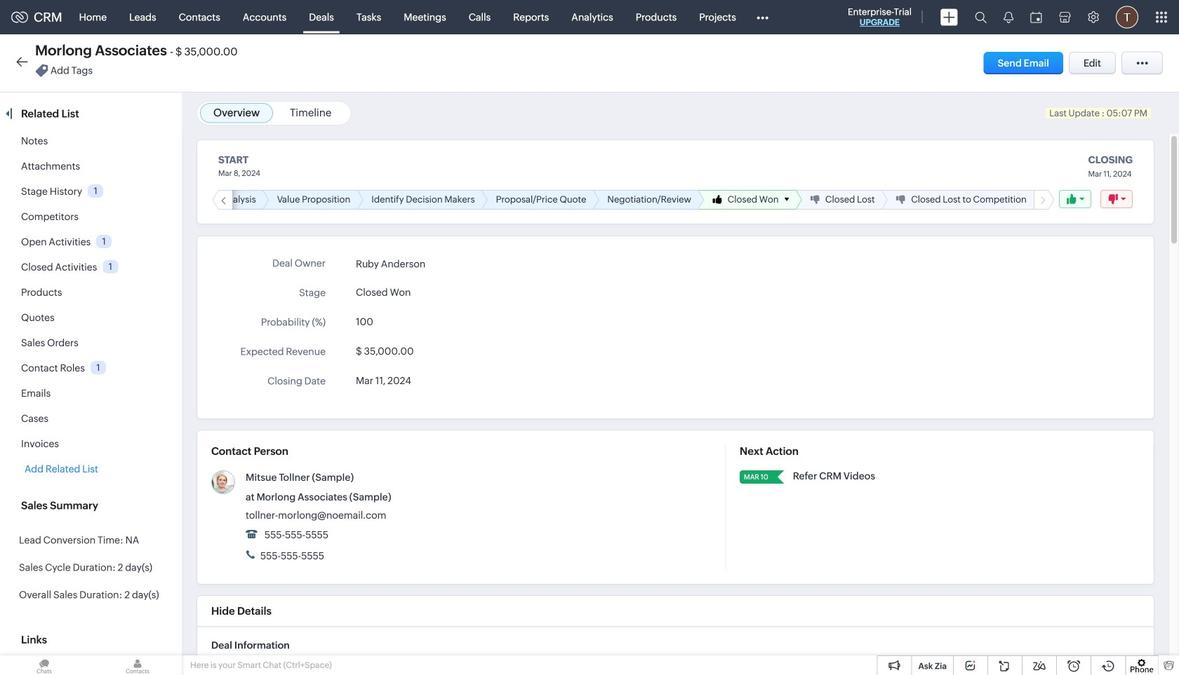 Task type: vqa. For each thing, say whether or not it's contained in the screenshot.
the Previous Record icon
no



Task type: locate. For each thing, give the bounding box(es) containing it.
signals image
[[1004, 11, 1013, 23]]

signals element
[[995, 0, 1022, 34]]

profile image
[[1116, 6, 1138, 28]]

calendar image
[[1030, 12, 1042, 23]]

search element
[[966, 0, 995, 34]]

search image
[[975, 11, 987, 23]]

create menu image
[[940, 9, 958, 26]]



Task type: describe. For each thing, give the bounding box(es) containing it.
chats image
[[0, 656, 88, 676]]

create menu element
[[932, 0, 966, 34]]

logo image
[[11, 12, 28, 23]]

Other Modules field
[[747, 6, 778, 28]]

profile element
[[1107, 0, 1147, 34]]

contacts image
[[93, 656, 182, 676]]



